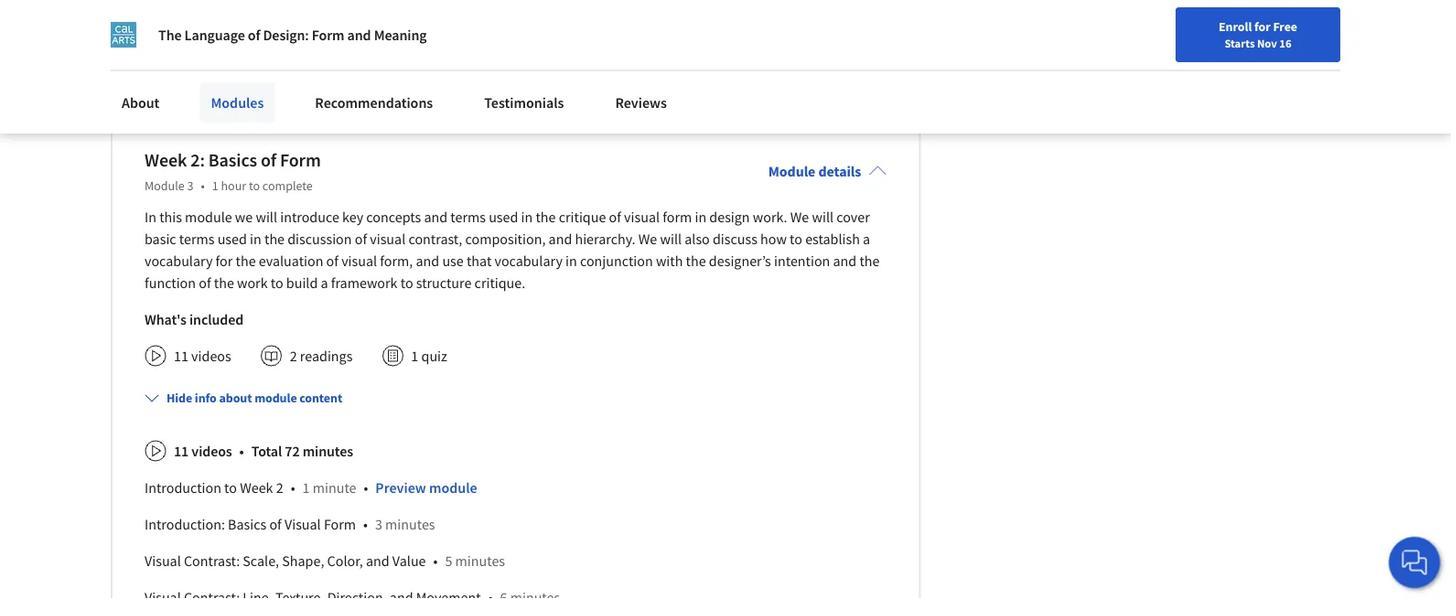 Task type: vqa. For each thing, say whether or not it's contained in the screenshot.
The Function: on the bottom
no



Task type: describe. For each thing, give the bounding box(es) containing it.
in
[[145, 208, 156, 226]]

complete
[[262, 178, 313, 194]]

1 horizontal spatial 10
[[352, 29, 366, 47]]

• total 72 minutes
[[239, 442, 353, 460]]

5
[[445, 552, 452, 570]]

key
[[342, 208, 363, 226]]

11 videos inside info about module content element
[[174, 442, 232, 460]]

• up visual contrast: scale, shape, color, and value • 5 minutes
[[363, 515, 368, 534]]

testimonials link
[[473, 82, 575, 123]]

function
[[145, 274, 196, 292]]

16
[[1280, 36, 1292, 50]]

total for total 72 minutes
[[251, 442, 282, 460]]

build
[[286, 274, 318, 292]]

enroll
[[1219, 18, 1252, 35]]

1 quiz
[[411, 347, 447, 365]]

visual contrast: scale, shape, color, and value • 5 minutes
[[145, 552, 505, 570]]

minute
[[313, 479, 356, 497]]

work
[[237, 274, 268, 292]]

language
[[184, 26, 245, 44]]

hour
[[221, 178, 246, 194]]

critique
[[559, 208, 606, 226]]

• right prompt
[[306, 29, 311, 47]]

meaning
[[374, 26, 427, 44]]

designer's
[[709, 252, 771, 270]]

0 horizontal spatial used
[[217, 230, 247, 248]]

of inside info about module content element
[[269, 515, 282, 534]]

72
[[285, 442, 300, 460]]

introduction
[[145, 479, 221, 497]]

recommendations
[[315, 93, 433, 112]]

1 up audiences
[[174, 29, 181, 47]]

to inside week 2: basics of form module 3 • 1 hour to complete
[[249, 178, 260, 194]]

0 horizontal spatial will
[[256, 208, 277, 226]]

value
[[392, 552, 426, 570]]

audiences
[[145, 65, 207, 83]]

california institute of the arts image
[[111, 22, 136, 48]]

nov
[[1257, 36, 1277, 50]]

form for of
[[280, 149, 321, 172]]

of right function
[[199, 274, 211, 292]]

reviews link
[[604, 82, 678, 123]]

0 vertical spatial used
[[489, 208, 518, 226]]

testimonials
[[484, 93, 564, 112]]

as
[[210, 65, 224, 83]]

readings
[[300, 347, 353, 365]]

introduction:
[[145, 515, 225, 534]]

user-
[[227, 65, 259, 83]]

and up contrast,
[[424, 208, 448, 226]]

free
[[1273, 18, 1298, 35]]

• left 5
[[433, 552, 438, 570]]

2 vocabulary from the left
[[495, 252, 563, 270]]

minutes up value
[[385, 515, 435, 534]]

shape,
[[282, 552, 324, 570]]

form,
[[380, 252, 413, 270]]

intention
[[774, 252, 830, 270]]

3 for of
[[187, 178, 193, 194]]

week inside info about module content element
[[240, 479, 273, 497]]

about link
[[111, 82, 171, 123]]

critique.
[[475, 274, 525, 292]]

1 horizontal spatial module
[[768, 162, 816, 180]]

info
[[195, 390, 217, 407]]

recommendations link
[[304, 82, 444, 123]]

hide info about module content button
[[137, 382, 350, 415]]

of left the design:
[[248, 26, 260, 44]]

structure
[[416, 274, 472, 292]]

the language of design: form and meaning
[[158, 26, 427, 44]]

about
[[219, 390, 252, 407]]

content
[[299, 390, 342, 407]]

in up "composition," at the top left of page
[[521, 208, 533, 226]]

week inside week 2: basics of form module 3 • 1 hour to complete
[[145, 149, 187, 172]]

establish
[[805, 230, 860, 248]]

of inside week 2: basics of form module 3 • 1 hour to complete
[[261, 149, 276, 172]]

minutes right the 72
[[303, 442, 353, 460]]

reviews
[[615, 93, 667, 112]]

details
[[818, 162, 861, 180]]

enroll for free starts nov 16
[[1219, 18, 1298, 50]]

in down hierarchy.
[[566, 252, 577, 270]]

creators
[[259, 65, 310, 83]]

basics inside info about module content element
[[228, 515, 266, 534]]

1 inside info about module content element
[[303, 479, 310, 497]]

2 vertical spatial visual
[[341, 252, 377, 270]]

and down contrast,
[[416, 252, 439, 270]]

how
[[761, 230, 787, 248]]

the down also
[[686, 252, 706, 270]]

1 vertical spatial terms
[[179, 230, 215, 248]]

the down establish
[[860, 252, 880, 270]]

form
[[663, 208, 692, 226]]

color,
[[327, 552, 363, 570]]

module details
[[768, 162, 861, 180]]

contrast,
[[409, 230, 462, 248]]

preview module link
[[376, 479, 477, 497]]

starts
[[1225, 36, 1255, 50]]

1 videos from the top
[[191, 347, 231, 365]]

the
[[158, 26, 182, 44]]

the left critique
[[536, 208, 556, 226]]

1 11 videos from the top
[[174, 347, 231, 365]]

design
[[709, 208, 750, 226]]

prompt
[[252, 29, 299, 47]]

included
[[189, 310, 244, 329]]

coursera image
[[22, 15, 138, 44]]

11 inside info about module content element
[[174, 442, 189, 460]]

1 vertical spatial visual
[[145, 552, 181, 570]]



Task type: locate. For each thing, give the bounding box(es) containing it.
0 horizontal spatial a
[[321, 274, 328, 292]]

cover
[[837, 208, 870, 226]]

discussion up as
[[184, 29, 249, 47]]

concepts
[[366, 208, 421, 226]]

1 vertical spatial discussion
[[288, 230, 352, 248]]

use
[[442, 252, 464, 270]]

module inside in this module we will introduce key concepts and terms used in the critique of visual form in design work. we will cover basic terms used in the discussion of visual contrast, composition, and hierarchy. we will also discuss how to establish a vocabulary for the evaluation of visual form, and use that vocabulary in conjunction with the designer's intention and the function of the work to build a framework to structure critique.
[[185, 208, 232, 226]]

used down the we
[[217, 230, 247, 248]]

basics up hour
[[208, 149, 257, 172]]

1 horizontal spatial discussion
[[288, 230, 352, 248]]

to right hour
[[249, 178, 260, 194]]

for up included
[[216, 252, 233, 270]]

modules link
[[200, 82, 275, 123]]

module up this
[[145, 178, 185, 194]]

1 vertical spatial basics
[[228, 515, 266, 534]]

the
[[536, 208, 556, 226], [264, 230, 285, 248], [236, 252, 256, 270], [686, 252, 706, 270], [860, 252, 880, 270], [214, 274, 234, 292]]

1 vertical spatial 3
[[375, 515, 382, 534]]

3 inside week 2: basics of form module 3 • 1 hour to complete
[[187, 178, 193, 194]]

hierarchy.
[[575, 230, 636, 248]]

• left the 72
[[239, 442, 244, 460]]

of up the "scale,"
[[269, 515, 282, 534]]

to inside info about module content element
[[224, 479, 237, 497]]

0 vertical spatial basics
[[208, 149, 257, 172]]

0 vertical spatial 3
[[187, 178, 193, 194]]

3
[[187, 178, 193, 194], [375, 515, 382, 534]]

2 left readings
[[290, 347, 297, 365]]

1 vertical spatial 2
[[276, 479, 283, 497]]

we right work.
[[790, 208, 809, 226]]

• down the 72
[[291, 479, 295, 497]]

2 horizontal spatial module
[[429, 479, 477, 497]]

module inside week 2: basics of form module 3 • 1 hour to complete
[[145, 178, 185, 194]]

work.
[[753, 208, 788, 226]]

module inside dropdown button
[[255, 390, 297, 407]]

to down form,
[[401, 274, 413, 292]]

form right the design:
[[312, 26, 345, 44]]

module right about
[[255, 390, 297, 407]]

0 vertical spatial week
[[145, 149, 187, 172]]

to right introduction
[[224, 479, 237, 497]]

visual down concepts
[[370, 230, 406, 248]]

week 2: basics of form module 3 • 1 hour to complete
[[145, 149, 321, 194]]

introduction: basics of visual form • 3 minutes
[[145, 515, 435, 534]]

• total 10 minutes
[[306, 29, 420, 47]]

will
[[256, 208, 277, 226], [812, 208, 834, 226], [660, 230, 682, 248]]

1 vertical spatial visual
[[370, 230, 406, 248]]

terms
[[450, 208, 486, 226], [179, 230, 215, 248]]

the up evaluation
[[264, 230, 285, 248]]

1 horizontal spatial will
[[660, 230, 682, 248]]

1 vertical spatial videos
[[192, 442, 232, 460]]

1 horizontal spatial we
[[790, 208, 809, 226]]

discuss
[[713, 230, 758, 248]]

introduction to week 2 • 1 minute • preview module
[[145, 479, 477, 497]]

total for total 10 minutes
[[318, 29, 349, 47]]

•
[[306, 29, 311, 47], [317, 65, 322, 83], [201, 178, 205, 194], [239, 442, 244, 460], [291, 479, 295, 497], [364, 479, 368, 497], [363, 515, 368, 534], [433, 552, 438, 570]]

preview
[[376, 479, 426, 497]]

11 videos down what's included
[[174, 347, 231, 365]]

visual up shape,
[[285, 515, 321, 534]]

will right the we
[[256, 208, 277, 226]]

• right minute
[[364, 479, 368, 497]]

None search field
[[261, 11, 700, 48]]

menu item
[[1067, 18, 1185, 78]]

used up "composition," at the top left of page
[[489, 208, 518, 226]]

a down the cover
[[863, 230, 870, 248]]

show notifications image
[[1204, 23, 1226, 45]]

0 vertical spatial discussion
[[184, 29, 249, 47]]

in
[[521, 208, 533, 226], [695, 208, 707, 226], [250, 230, 262, 248], [566, 252, 577, 270]]

2 11 videos from the top
[[174, 442, 232, 460]]

and down establish
[[833, 252, 857, 270]]

of up hierarchy.
[[609, 208, 621, 226]]

1 horizontal spatial vocabulary
[[495, 252, 563, 270]]

about
[[122, 93, 160, 112]]

11 up introduction
[[174, 442, 189, 460]]

0 vertical spatial total
[[318, 29, 349, 47]]

1 horizontal spatial used
[[489, 208, 518, 226]]

terms up contrast,
[[450, 208, 486, 226]]

visual
[[285, 515, 321, 534], [145, 552, 181, 570]]

for inside the enroll for free starts nov 16
[[1255, 18, 1271, 35]]

and
[[347, 26, 371, 44], [424, 208, 448, 226], [549, 230, 572, 248], [416, 252, 439, 270], [833, 252, 857, 270], [366, 552, 390, 570]]

10 left 'meaning'
[[352, 29, 366, 47]]

2 vertical spatial form
[[324, 515, 356, 534]]

1 left hour
[[212, 178, 218, 194]]

0 vertical spatial visual
[[624, 208, 660, 226]]

a right "build"
[[321, 274, 328, 292]]

0 horizontal spatial week
[[145, 149, 187, 172]]

0 horizontal spatial 2
[[276, 479, 283, 497]]

0 horizontal spatial 10
[[329, 65, 344, 83]]

1 vertical spatial total
[[251, 442, 282, 460]]

hide
[[167, 390, 192, 407]]

and left value
[[366, 552, 390, 570]]

module left details
[[768, 162, 816, 180]]

1 vertical spatial a
[[321, 274, 328, 292]]

2 vertical spatial module
[[429, 479, 477, 497]]

minutes up recommendations link
[[369, 29, 420, 47]]

minutes right 5
[[455, 552, 505, 570]]

2 up introduction: basics of visual form • 3 minutes
[[276, 479, 283, 497]]

1 horizontal spatial week
[[240, 479, 273, 497]]

for inside in this module we will introduce key concepts and terms used in the critique of visual form in design work. we will cover basic terms used in the discussion of visual contrast, composition, and hierarchy. we will also discuss how to establish a vocabulary for the evaluation of visual form, and use that vocabulary in conjunction with the designer's intention and the function of the work to build a framework to structure critique.
[[216, 252, 233, 270]]

3 for visual
[[375, 515, 382, 534]]

form up the complete
[[280, 149, 321, 172]]

total
[[318, 29, 349, 47], [251, 442, 282, 460]]

the up work
[[236, 252, 256, 270]]

of up framework
[[326, 252, 339, 270]]

1 vertical spatial form
[[280, 149, 321, 172]]

design:
[[263, 26, 309, 44]]

basics
[[208, 149, 257, 172], [228, 515, 266, 534]]

0 horizontal spatial 3
[[187, 178, 193, 194]]

1 vertical spatial 11 videos
[[174, 442, 232, 460]]

3 inside info about module content element
[[375, 515, 382, 534]]

1 horizontal spatial for
[[1255, 18, 1271, 35]]

2 videos from the top
[[192, 442, 232, 460]]

• right creators
[[317, 65, 322, 83]]

basic
[[145, 230, 176, 248]]

quiz
[[421, 347, 447, 365]]

scale,
[[243, 552, 279, 570]]

hide info about module content
[[167, 390, 342, 407]]

0 horizontal spatial module
[[185, 208, 232, 226]]

form
[[312, 26, 345, 44], [280, 149, 321, 172], [324, 515, 356, 534]]

this
[[159, 208, 182, 226]]

the left work
[[214, 274, 234, 292]]

introduce
[[280, 208, 339, 226]]

1 vertical spatial for
[[216, 252, 233, 270]]

1 11 from the top
[[174, 347, 188, 365]]

module left the we
[[185, 208, 232, 226]]

videos up introduction
[[192, 442, 232, 460]]

chat with us image
[[1400, 548, 1429, 577]]

form for design:
[[312, 26, 345, 44]]

in this module we will introduce key concepts and terms used in the critique of visual form in design work. we will cover basic terms used in the discussion of visual contrast, composition, and hierarchy. we will also discuss how to establish a vocabulary for the evaluation of visual form, and use that vocabulary in conjunction with the designer's intention and the function of the work to build a framework to structure critique.
[[145, 208, 880, 292]]

1 vertical spatial used
[[217, 230, 247, 248]]

3 down 2: at the top left
[[187, 178, 193, 194]]

terms down this
[[179, 230, 215, 248]]

1 horizontal spatial terms
[[450, 208, 486, 226]]

10 down • total 10 minutes
[[329, 65, 344, 83]]

discussion inside in this module we will introduce key concepts and terms used in the critique of visual form in design work. we will cover basic terms used in the discussion of visual contrast, composition, and hierarchy. we will also discuss how to establish a vocabulary for the evaluation of visual form, and use that vocabulary in conjunction with the designer's intention and the function of the work to build a framework to structure critique.
[[288, 230, 352, 248]]

1 horizontal spatial total
[[318, 29, 349, 47]]

discussion down "introduce"
[[288, 230, 352, 248]]

2:
[[191, 149, 205, 172]]

we
[[790, 208, 809, 226], [639, 230, 657, 248]]

11 videos
[[174, 347, 231, 365], [174, 442, 232, 460]]

0 vertical spatial a
[[863, 230, 870, 248]]

1 horizontal spatial 3
[[375, 515, 382, 534]]

3 down preview
[[375, 515, 382, 534]]

2 readings
[[290, 347, 353, 365]]

0 horizontal spatial visual
[[145, 552, 181, 570]]

1 discussion prompt
[[174, 29, 299, 47]]

also
[[685, 230, 710, 248]]

and left 'meaning'
[[347, 26, 371, 44]]

of down key
[[355, 230, 367, 248]]

visual up framework
[[341, 252, 377, 270]]

1 horizontal spatial a
[[863, 230, 870, 248]]

week left 2: at the top left
[[145, 149, 187, 172]]

that
[[467, 252, 492, 270]]

0 vertical spatial 10
[[352, 29, 366, 47]]

1 vertical spatial week
[[240, 479, 273, 497]]

minutes up recommendations
[[347, 65, 396, 83]]

evaluation
[[259, 252, 323, 270]]

form inside week 2: basics of form module 3 • 1 hour to complete
[[280, 149, 321, 172]]

basics inside week 2: basics of form module 3 • 1 hour to complete
[[208, 149, 257, 172]]

total right the design:
[[318, 29, 349, 47]]

videos down included
[[191, 347, 231, 365]]

modules
[[211, 93, 264, 112]]

module right preview
[[429, 479, 477, 497]]

0 vertical spatial 11 videos
[[174, 347, 231, 365]]

11 down what's included
[[174, 347, 188, 365]]

week up introduction: basics of visual form • 3 minutes
[[240, 479, 273, 497]]

0 vertical spatial form
[[312, 26, 345, 44]]

and inside info about module content element
[[366, 552, 390, 570]]

what's included
[[145, 310, 244, 329]]

0 horizontal spatial module
[[145, 178, 185, 194]]

0 horizontal spatial total
[[251, 442, 282, 460]]

1 vertical spatial 11
[[174, 442, 189, 460]]

visual down introduction:
[[145, 552, 181, 570]]

for up nov at the top
[[1255, 18, 1271, 35]]

1 horizontal spatial 2
[[290, 347, 297, 365]]

framework
[[331, 274, 398, 292]]

with
[[656, 252, 683, 270]]

for
[[1255, 18, 1271, 35], [216, 252, 233, 270]]

1 left quiz
[[411, 347, 418, 365]]

info about module content element
[[137, 374, 887, 599]]

conjunction
[[580, 252, 653, 270]]

will up the with
[[660, 230, 682, 248]]

form up color,
[[324, 515, 356, 534]]

contrast:
[[184, 552, 240, 570]]

2 11 from the top
[[174, 442, 189, 460]]

0 vertical spatial 2
[[290, 347, 297, 365]]

0 vertical spatial visual
[[285, 515, 321, 534]]

1 horizontal spatial visual
[[285, 515, 321, 534]]

total inside info about module content element
[[251, 442, 282, 460]]

1 vertical spatial module
[[255, 390, 297, 407]]

we
[[235, 208, 253, 226]]

0 horizontal spatial for
[[216, 252, 233, 270]]

0 vertical spatial terms
[[450, 208, 486, 226]]

of
[[248, 26, 260, 44], [261, 149, 276, 172], [609, 208, 621, 226], [355, 230, 367, 248], [326, 252, 339, 270], [199, 274, 211, 292], [269, 515, 282, 534]]

1 left minute
[[303, 479, 310, 497]]

to
[[249, 178, 260, 194], [790, 230, 803, 248], [271, 274, 283, 292], [401, 274, 413, 292], [224, 479, 237, 497]]

visual
[[624, 208, 660, 226], [370, 230, 406, 248], [341, 252, 377, 270]]

0 horizontal spatial terms
[[179, 230, 215, 248]]

module
[[185, 208, 232, 226], [255, 390, 297, 407], [429, 479, 477, 497]]

visual left form
[[624, 208, 660, 226]]

form for visual
[[324, 515, 356, 534]]

videos inside info about module content element
[[192, 442, 232, 460]]

0 vertical spatial we
[[790, 208, 809, 226]]

what's
[[145, 310, 187, 329]]

1 vocabulary from the left
[[145, 252, 213, 270]]

form inside info about module content element
[[324, 515, 356, 534]]

of up the complete
[[261, 149, 276, 172]]

composition,
[[465, 230, 546, 248]]

in down the we
[[250, 230, 262, 248]]

11 videos up introduction
[[174, 442, 232, 460]]

0 vertical spatial for
[[1255, 18, 1271, 35]]

10
[[352, 29, 366, 47], [329, 65, 344, 83]]

total left the 72
[[251, 442, 282, 460]]

we up the with
[[639, 230, 657, 248]]

2 horizontal spatial will
[[812, 208, 834, 226]]

0 horizontal spatial discussion
[[184, 29, 249, 47]]

1 vertical spatial 10
[[329, 65, 344, 83]]

0 vertical spatial module
[[185, 208, 232, 226]]

and down critique
[[549, 230, 572, 248]]

will up establish
[[812, 208, 834, 226]]

used
[[489, 208, 518, 226], [217, 230, 247, 248]]

0 vertical spatial videos
[[191, 347, 231, 365]]

11
[[174, 347, 188, 365], [174, 442, 189, 460]]

audiences as user-creators • 10 minutes
[[145, 65, 396, 83]]

0 horizontal spatial we
[[639, 230, 657, 248]]

2 inside info about module content element
[[276, 479, 283, 497]]

1 inside week 2: basics of form module 3 • 1 hour to complete
[[212, 178, 218, 194]]

to right work
[[271, 274, 283, 292]]

0 horizontal spatial vocabulary
[[145, 252, 213, 270]]

1 horizontal spatial module
[[255, 390, 297, 407]]

• down 2: at the top left
[[201, 178, 205, 194]]

1 vertical spatial we
[[639, 230, 657, 248]]

• inside week 2: basics of form module 3 • 1 hour to complete
[[201, 178, 205, 194]]

0 vertical spatial 11
[[174, 347, 188, 365]]

2
[[290, 347, 297, 365], [276, 479, 283, 497]]

vocabulary up function
[[145, 252, 213, 270]]

1
[[174, 29, 181, 47], [212, 178, 218, 194], [411, 347, 418, 365], [303, 479, 310, 497]]

basics up the "scale,"
[[228, 515, 266, 534]]

vocabulary down "composition," at the top left of page
[[495, 252, 563, 270]]

in up also
[[695, 208, 707, 226]]

to right how
[[790, 230, 803, 248]]



